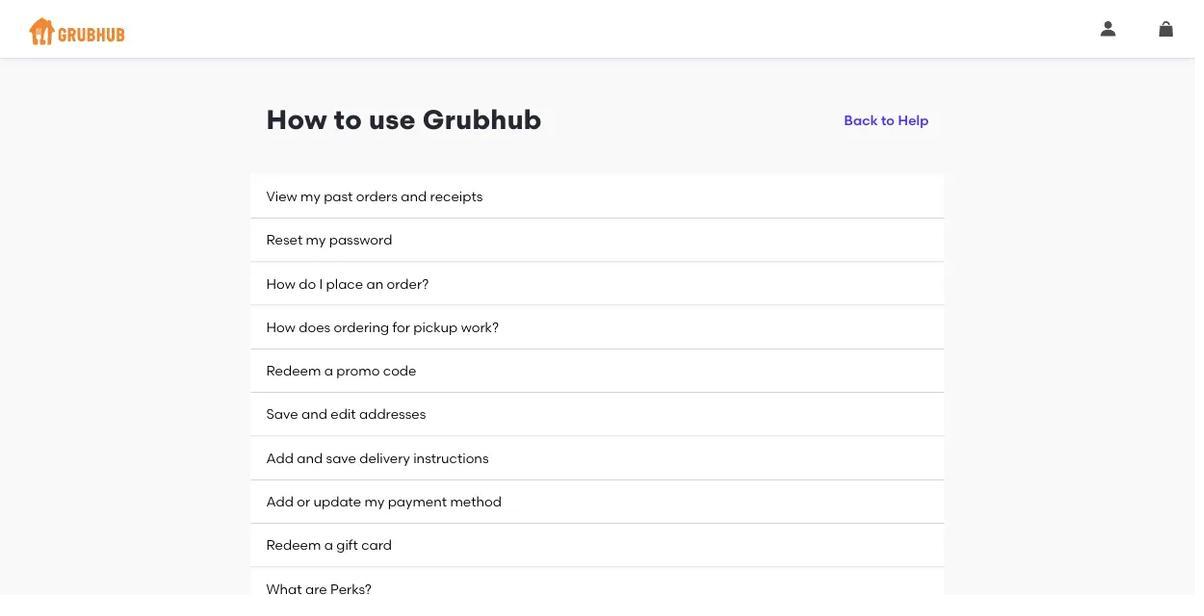 Task type: vqa. For each thing, say whether or not it's contained in the screenshot.
Plate in the tab
no



Task type: describe. For each thing, give the bounding box(es) containing it.
a for gift
[[324, 537, 333, 554]]

pickup
[[414, 319, 458, 335]]

my for reset
[[306, 232, 326, 248]]

back to help link
[[845, 103, 929, 138]]

card
[[362, 537, 392, 554]]

i
[[319, 275, 323, 292]]

redeem a promo code
[[266, 363, 417, 379]]

reset my password link
[[251, 219, 945, 262]]

view my past orders and receipts
[[266, 188, 483, 204]]

my for view
[[301, 188, 321, 204]]

to for help
[[882, 112, 895, 129]]

to for use
[[334, 104, 362, 136]]

reset
[[266, 232, 303, 248]]

update
[[314, 494, 362, 510]]

2 vertical spatial my
[[365, 494, 385, 510]]

do
[[299, 275, 316, 292]]

ordering
[[334, 319, 389, 335]]

promo
[[337, 363, 380, 379]]

redeem a gift card link
[[251, 524, 945, 568]]

work?
[[461, 319, 499, 335]]

order?
[[387, 275, 429, 292]]

or
[[297, 494, 310, 510]]

redeem a gift card
[[266, 537, 392, 554]]

save and edit addresses
[[266, 406, 426, 423]]

add and save delivery instructions link
[[251, 437, 945, 481]]

add or update my payment method link
[[251, 481, 945, 524]]

2 small image from the left
[[1159, 21, 1175, 37]]

place
[[326, 275, 363, 292]]

use
[[369, 104, 416, 136]]

add and save delivery instructions
[[266, 450, 489, 466]]

addresses
[[359, 406, 426, 423]]

how do i place an order?
[[266, 275, 429, 292]]

save
[[266, 406, 298, 423]]

code
[[383, 363, 417, 379]]

add for add and save delivery instructions
[[266, 450, 294, 466]]

method
[[450, 494, 502, 510]]

grubhub logo image
[[29, 12, 125, 51]]

orders
[[356, 188, 398, 204]]

save
[[326, 450, 356, 466]]



Task type: locate. For each thing, give the bounding box(es) containing it.
redeem down or
[[266, 537, 321, 554]]

how for how does ordering for pickup work?
[[266, 319, 296, 335]]

save and edit addresses link
[[251, 393, 945, 437]]

0 vertical spatial redeem
[[266, 363, 321, 379]]

2 vertical spatial and
[[297, 450, 323, 466]]

my right update
[[365, 494, 385, 510]]

add
[[266, 450, 294, 466], [266, 494, 294, 510]]

view my past orders and receipts link
[[251, 175, 945, 219]]

edit
[[331, 406, 356, 423]]

a
[[324, 363, 333, 379], [324, 537, 333, 554]]

how left the do
[[266, 275, 296, 292]]

0 horizontal spatial to
[[334, 104, 362, 136]]

add or update my payment method
[[266, 494, 502, 510]]

help
[[899, 112, 929, 129]]

how inside how does ordering for pickup work? link
[[266, 319, 296, 335]]

my left past
[[301, 188, 321, 204]]

an
[[367, 275, 384, 292]]

instructions
[[414, 450, 489, 466]]

1 vertical spatial a
[[324, 537, 333, 554]]

3 how from the top
[[266, 319, 296, 335]]

2 a from the top
[[324, 537, 333, 554]]

1 vertical spatial redeem
[[266, 537, 321, 554]]

0 horizontal spatial small image
[[1101, 21, 1117, 37]]

how does ordering for pickup work?
[[266, 319, 499, 335]]

and
[[401, 188, 427, 204], [302, 406, 328, 423], [297, 450, 323, 466]]

2 vertical spatial how
[[266, 319, 296, 335]]

past
[[324, 188, 353, 204]]

2 add from the top
[[266, 494, 294, 510]]

1 horizontal spatial to
[[882, 112, 895, 129]]

how inside how do i place an order? link
[[266, 275, 296, 292]]

gift
[[337, 537, 358, 554]]

to left use
[[334, 104, 362, 136]]

0 vertical spatial a
[[324, 363, 333, 379]]

to inside "link"
[[882, 112, 895, 129]]

1 redeem from the top
[[266, 363, 321, 379]]

0 vertical spatial my
[[301, 188, 321, 204]]

1 vertical spatial add
[[266, 494, 294, 510]]

how for how to use grubhub
[[266, 104, 327, 136]]

0 vertical spatial and
[[401, 188, 427, 204]]

reset my password
[[266, 232, 393, 248]]

how
[[266, 104, 327, 136], [266, 275, 296, 292], [266, 319, 296, 335]]

my
[[301, 188, 321, 204], [306, 232, 326, 248], [365, 494, 385, 510]]

and left edit
[[302, 406, 328, 423]]

1 vertical spatial my
[[306, 232, 326, 248]]

how does ordering for pickup work? link
[[251, 306, 945, 350]]

password
[[329, 232, 393, 248]]

a left gift
[[324, 537, 333, 554]]

a left promo
[[324, 363, 333, 379]]

receipts
[[430, 188, 483, 204]]

redeem
[[266, 363, 321, 379], [266, 537, 321, 554]]

how for how do i place an order?
[[266, 275, 296, 292]]

how up the view on the top
[[266, 104, 327, 136]]

a for promo
[[324, 363, 333, 379]]

1 how from the top
[[266, 104, 327, 136]]

to left the help on the top right of page
[[882, 112, 895, 129]]

1 vertical spatial how
[[266, 275, 296, 292]]

1 small image from the left
[[1101, 21, 1117, 37]]

and for delivery
[[297, 450, 323, 466]]

my right "reset"
[[306, 232, 326, 248]]

add for add or update my payment method
[[266, 494, 294, 510]]

2 redeem from the top
[[266, 537, 321, 554]]

1 vertical spatial and
[[302, 406, 328, 423]]

delivery
[[360, 450, 410, 466]]

1 a from the top
[[324, 363, 333, 379]]

0 vertical spatial how
[[266, 104, 327, 136]]

how to use grubhub
[[266, 104, 542, 136]]

and for addresses
[[302, 406, 328, 423]]

redeem a promo code link
[[251, 350, 945, 393]]

1 add from the top
[[266, 450, 294, 466]]

how do i place an order? link
[[251, 262, 945, 306]]

for
[[393, 319, 410, 335]]

small image
[[1101, 21, 1117, 37], [1159, 21, 1175, 37]]

view
[[266, 188, 297, 204]]

1 horizontal spatial small image
[[1159, 21, 1175, 37]]

add down save
[[266, 450, 294, 466]]

and left save
[[297, 450, 323, 466]]

redeem for redeem a promo code
[[266, 363, 321, 379]]

redeem up save
[[266, 363, 321, 379]]

to
[[334, 104, 362, 136], [882, 112, 895, 129]]

does
[[299, 319, 331, 335]]

redeem for redeem a gift card
[[266, 537, 321, 554]]

grubhub
[[423, 104, 542, 136]]

back to help
[[845, 112, 929, 129]]

payment
[[388, 494, 447, 510]]

2 how from the top
[[266, 275, 296, 292]]

how left does
[[266, 319, 296, 335]]

0 vertical spatial add
[[266, 450, 294, 466]]

add left or
[[266, 494, 294, 510]]

and right orders
[[401, 188, 427, 204]]

back
[[845, 112, 878, 129]]



